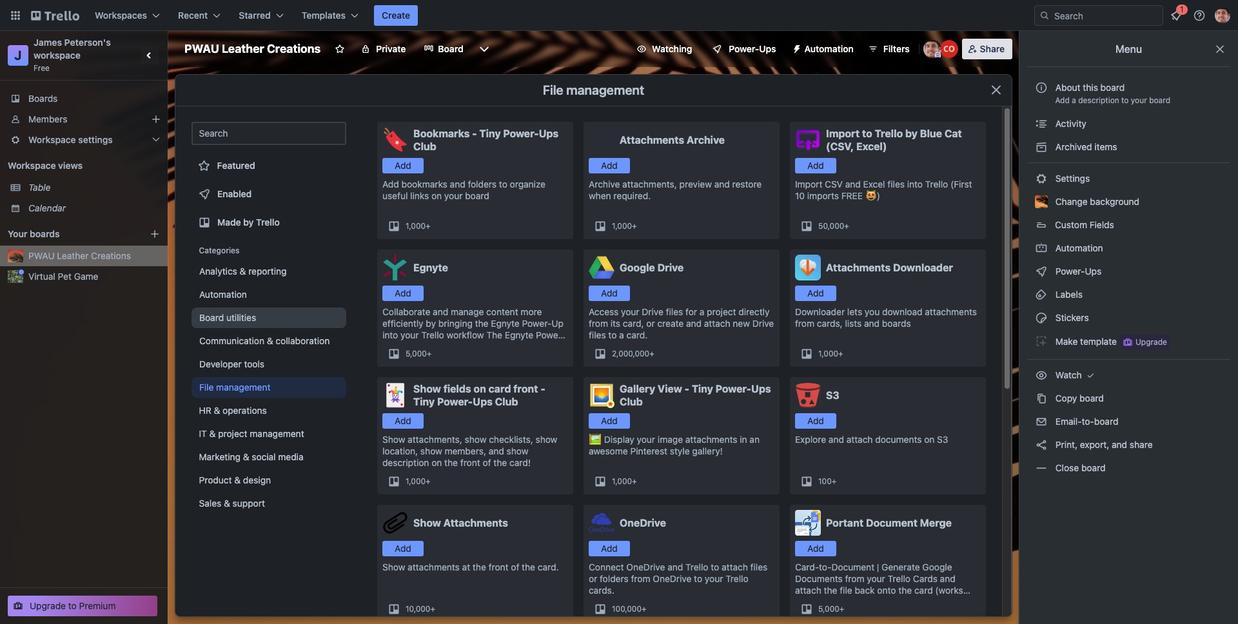 Task type: vqa. For each thing, say whether or not it's contained in the screenshot.


Task type: locate. For each thing, give the bounding box(es) containing it.
add for google drive
[[601, 288, 618, 299]]

attachments right download
[[926, 306, 978, 317]]

& right analytics
[[240, 266, 246, 277]]

+ for onedrive
[[642, 605, 647, 614]]

0 horizontal spatial card.
[[538, 562, 559, 573]]

1 horizontal spatial description
[[1079, 95, 1120, 105]]

attachments for view
[[686, 434, 738, 445]]

and inside import csv and excel files into trello (first 10 imports free 😻)
[[846, 179, 861, 190]]

google inside card-to-document | generate google documents from your trello cards and attach the file back onto the card (works with custom fields)
[[923, 562, 953, 573]]

0 horizontal spatial archive
[[589, 179, 620, 190]]

1,000 + down awesome
[[612, 477, 637, 487]]

about this board add a description to your board
[[1056, 82, 1171, 105]]

add button up connect
[[589, 541, 630, 557]]

folders inside add bookmarks and folders to organize useful links on your board
[[468, 179, 497, 190]]

it & project management
[[199, 428, 305, 439]]

attachments for downloader
[[926, 306, 978, 317]]

club down bookmarks
[[414, 141, 437, 152]]

(first
[[951, 179, 973, 190]]

& down board utilities link
[[267, 336, 273, 347]]

by left blue
[[906, 128, 918, 139]]

add for show fields on card front - tiny power-ups club
[[395, 416, 412, 427]]

10
[[796, 190, 805, 201]]

attachments, inside show attachments, show checklists, show location, show members, and show description on the front of the card!
[[408, 434, 463, 445]]

and inside show attachments, show checklists, show location, show members, and show description on the front of the card!
[[489, 446, 504, 457]]

2 horizontal spatial attachments
[[926, 306, 978, 317]]

show attachments
[[414, 517, 508, 529]]

0 vertical spatial onedrive
[[620, 517, 666, 529]]

0 horizontal spatial board
[[199, 312, 224, 323]]

board left customize views image
[[438, 43, 464, 54]]

1 vertical spatial boards
[[883, 318, 912, 329]]

sm image for email-to-board
[[1036, 416, 1049, 428]]

1,000 + down required.
[[612, 221, 637, 231]]

upgrade left premium
[[30, 601, 66, 612]]

card. left connect
[[538, 562, 559, 573]]

sm image inside settings link
[[1036, 172, 1049, 185]]

document left merge
[[867, 517, 918, 529]]

board for board
[[438, 43, 464, 54]]

1 horizontal spatial project
[[707, 306, 737, 317]]

ups left automation button
[[760, 43, 777, 54]]

social
[[252, 452, 276, 463]]

add button for egnyte
[[383, 286, 424, 301]]

tiny right view
[[692, 383, 714, 395]]

& inside "link"
[[210, 428, 216, 439]]

& left social
[[243, 452, 250, 463]]

0 vertical spatial tiny
[[480, 128, 501, 139]]

2 horizontal spatial -
[[685, 383, 690, 395]]

on inside show attachments, show checklists, show location, show members, and show description on the front of the card!
[[432, 457, 442, 468]]

attachments up the gallery!
[[686, 434, 738, 445]]

blue
[[921, 128, 943, 139]]

add button
[[383, 158, 424, 174], [589, 158, 630, 174], [796, 158, 837, 174], [383, 286, 424, 301], [589, 286, 630, 301], [796, 286, 837, 301], [383, 414, 424, 429], [589, 414, 630, 429], [796, 414, 837, 429], [383, 541, 424, 557], [589, 541, 630, 557], [796, 541, 837, 557]]

1 vertical spatial front
[[461, 457, 481, 468]]

front right at
[[489, 562, 509, 573]]

sm image for automation
[[1036, 242, 1049, 255]]

attachments left at
[[408, 562, 460, 573]]

pet
[[58, 271, 72, 282]]

board down the bookmarks - tiny power-ups club at the left top of page
[[465, 190, 490, 201]]

0 vertical spatial creations
[[267, 42, 321, 55]]

0 horizontal spatial attachments,
[[408, 434, 463, 445]]

files
[[888, 179, 905, 190], [666, 306, 684, 317], [589, 330, 606, 341], [751, 562, 768, 573]]

add button up location,
[[383, 414, 424, 429]]

pwau leather creations link
[[28, 250, 160, 263]]

it
[[199, 428, 207, 439]]

attachments up archive attachments, preview and restore when required.
[[620, 134, 685, 146]]

print,
[[1056, 439, 1078, 450]]

add bookmarks and folders to organize useful links on your board
[[383, 179, 546, 201]]

0 horizontal spatial leather
[[57, 250, 89, 261]]

folders
[[468, 179, 497, 190], [600, 574, 629, 585]]

1 horizontal spatial custom
[[1056, 219, 1088, 230]]

description down this
[[1079, 95, 1120, 105]]

attachments, up required.
[[623, 179, 677, 190]]

import for import csv and excel files into trello (first 10 imports free 😻)
[[796, 179, 823, 190]]

1 horizontal spatial card.
[[627, 330, 648, 341]]

card-to-document | generate google documents from your trello cards and attach the file back onto the card (works with custom fields)
[[796, 562, 964, 608]]

club up checklists,
[[495, 396, 518, 408]]

stickers link
[[1028, 308, 1231, 328]]

description down location,
[[383, 457, 429, 468]]

archived items link
[[1028, 137, 1231, 157]]

portant
[[827, 517, 864, 529]]

tiny
[[480, 128, 501, 139], [692, 383, 714, 395], [414, 396, 435, 408]]

0 vertical spatial 5,000 +
[[406, 349, 432, 359]]

this member is an admin of this board. image
[[935, 52, 941, 58]]

0 vertical spatial attachments
[[926, 306, 978, 317]]

card. down "card,"
[[627, 330, 648, 341]]

calendar link
[[28, 202, 160, 215]]

to- inside card-to-document | generate google documents from your trello cards and attach the file back onto the card (works with custom fields)
[[820, 562, 832, 573]]

& inside 'link'
[[224, 498, 231, 509]]

5,000 + for portant document merge
[[819, 605, 845, 614]]

🖼 display your image attachments in an awesome pinterest style gallery!
[[589, 434, 760, 457]]

attachments, for show fields on card front - tiny power-ups club
[[408, 434, 463, 445]]

+ for s3
[[832, 477, 837, 487]]

add
[[1056, 95, 1070, 105], [395, 160, 412, 171], [601, 160, 618, 171], [808, 160, 825, 171], [383, 179, 399, 190], [395, 288, 412, 299], [601, 288, 618, 299], [808, 288, 825, 299], [395, 416, 412, 427], [601, 416, 618, 427], [808, 416, 825, 427], [395, 543, 412, 554], [601, 543, 618, 554], [808, 543, 825, 554]]

downloader up cards,
[[796, 306, 845, 317]]

a inside about this board add a description to your board
[[1073, 95, 1077, 105]]

1,000 + for bookmarks - tiny power-ups club
[[406, 221, 431, 231]]

1 vertical spatial of
[[511, 562, 520, 573]]

add button for bookmarks - tiny power-ups club
[[383, 158, 424, 174]]

google up "card,"
[[620, 262, 655, 274]]

premium
[[79, 601, 116, 612]]

1 vertical spatial automation
[[1054, 243, 1104, 254]]

sm image for archived items
[[1036, 141, 1049, 154]]

sm image inside copy board link
[[1036, 392, 1049, 405]]

s3 up explore
[[827, 390, 840, 401]]

add button for attachments downloader
[[796, 286, 837, 301]]

sm image inside activity link
[[1036, 117, 1049, 130]]

0 vertical spatial pwau leather creations
[[185, 42, 321, 55]]

0 vertical spatial project
[[707, 306, 737, 317]]

workspace settings button
[[0, 130, 168, 150]]

0 horizontal spatial power-ups
[[729, 43, 777, 54]]

activity link
[[1028, 114, 1231, 134]]

workspace inside workspace settings popup button
[[28, 134, 76, 145]]

automation
[[805, 43, 854, 54], [1054, 243, 1104, 254], [199, 289, 247, 300]]

+ for show fields on card front - tiny power-ups club
[[426, 477, 431, 487]]

add inside add bookmarks and folders to organize useful links on your board
[[383, 179, 399, 190]]

0 vertical spatial import
[[827, 128, 860, 139]]

tiny right bookmarks
[[480, 128, 501, 139]]

folders down the bookmarks - tiny power-ups club at the left top of page
[[468, 179, 497, 190]]

front
[[514, 383, 538, 395], [461, 457, 481, 468], [489, 562, 509, 573]]

import up the 10
[[796, 179, 823, 190]]

attach inside access your drive files for a project directly from its card, or create and attach new drive files to a card.
[[705, 318, 731, 329]]

management inside file management link
[[216, 382, 271, 393]]

ups up the organize
[[539, 128, 559, 139]]

workspace for workspace views
[[8, 160, 56, 171]]

ups up checklists,
[[473, 396, 493, 408]]

sm image for labels
[[1036, 288, 1049, 301]]

copy
[[1056, 393, 1078, 404]]

boards
[[30, 228, 60, 239], [883, 318, 912, 329]]

1 vertical spatial to-
[[820, 562, 832, 573]]

or inside connect onedrive and trello to attach files or folders from onedrive to your trello cards.
[[589, 574, 598, 585]]

0 horizontal spatial pwau
[[28, 250, 55, 261]]

of right at
[[511, 562, 520, 573]]

2 horizontal spatial attachments
[[827, 262, 891, 274]]

from inside "downloader lets you download attachments from cards, lists and boards"
[[796, 318, 815, 329]]

1 vertical spatial folders
[[600, 574, 629, 585]]

game
[[74, 271, 98, 282]]

folders down connect
[[600, 574, 629, 585]]

1,000 for gallery view - tiny power-ups club
[[612, 477, 632, 487]]

archive inside archive attachments, preview and restore when required.
[[589, 179, 620, 190]]

template
[[1081, 336, 1118, 347]]

sm image inside print, export, and share link
[[1036, 439, 1049, 452]]

tools
[[244, 359, 265, 370]]

custom down file
[[815, 597, 848, 608]]

sm image inside stickers link
[[1036, 312, 1049, 325]]

add button up cards,
[[796, 286, 837, 301]]

files left card-
[[751, 562, 768, 573]]

leather down your boards with 2 items element
[[57, 250, 89, 261]]

sm image
[[787, 39, 805, 57], [1036, 141, 1049, 154], [1036, 172, 1049, 185], [1036, 265, 1049, 278], [1036, 335, 1049, 348], [1036, 392, 1049, 405], [1036, 439, 1049, 452]]

archived items
[[1054, 141, 1118, 152]]

preview
[[680, 179, 712, 190]]

files down access
[[589, 330, 606, 341]]

attachments
[[620, 134, 685, 146], [827, 262, 891, 274], [444, 517, 508, 529]]

import up (csv,
[[827, 128, 860, 139]]

and inside "downloader lets you download attachments from cards, lists and boards"
[[865, 318, 880, 329]]

0 vertical spatial attachments,
[[623, 179, 677, 190]]

upgrade inside button
[[1136, 337, 1168, 347]]

1 horizontal spatial upgrade
[[1136, 337, 1168, 347]]

custom inside card-to-document | generate google documents from your trello cards and attach the file back onto the card (works with custom fields)
[[815, 597, 848, 608]]

0 horizontal spatial 5,000 +
[[406, 349, 432, 359]]

0 horizontal spatial attachments
[[408, 562, 460, 573]]

upgrade button
[[1121, 335, 1170, 350]]

card down cards
[[915, 585, 933, 596]]

1 horizontal spatial attachments
[[686, 434, 738, 445]]

james peterson's workspace link
[[34, 37, 113, 61]]

1 horizontal spatial creations
[[267, 42, 321, 55]]

watching
[[652, 43, 693, 54]]

club inside the bookmarks - tiny power-ups club
[[414, 141, 437, 152]]

0 horizontal spatial s3
[[827, 390, 840, 401]]

cat
[[945, 128, 963, 139]]

creations down templates
[[267, 42, 321, 55]]

add for egnyte
[[395, 288, 412, 299]]

attachments inside the 🖼 display your image attachments in an awesome pinterest style gallery!
[[686, 434, 738, 445]]

1 vertical spatial attachments
[[827, 262, 891, 274]]

0 horizontal spatial project
[[219, 428, 248, 439]]

+ for bookmarks - tiny power-ups club
[[426, 221, 431, 231]]

1 vertical spatial attachments
[[686, 434, 738, 445]]

attach
[[705, 318, 731, 329], [847, 434, 873, 445], [722, 562, 748, 573], [796, 585, 822, 596]]

james peterson (jamespeterson93) image inside primary element
[[1216, 8, 1231, 23]]

1 horizontal spatial 5,000
[[819, 605, 840, 614]]

1 horizontal spatial front
[[489, 562, 509, 573]]

upgrade down stickers link
[[1136, 337, 1168, 347]]

from down access
[[589, 318, 609, 329]]

1 horizontal spatial boards
[[883, 318, 912, 329]]

1 vertical spatial tiny
[[692, 383, 714, 395]]

1 vertical spatial workspace
[[8, 160, 56, 171]]

0 vertical spatial attachments
[[620, 134, 685, 146]]

to inside upgrade to premium link
[[68, 601, 77, 612]]

change background
[[1054, 196, 1140, 207]]

custom down change
[[1056, 219, 1088, 230]]

to- for card-
[[820, 562, 832, 573]]

lists
[[846, 318, 862, 329]]

marketing
[[199, 452, 241, 463]]

5,000 +
[[406, 349, 432, 359], [819, 605, 845, 614]]

james peterson (jamespeterson93) image
[[1216, 8, 1231, 23], [924, 40, 942, 58]]

0 vertical spatial archive
[[687, 134, 725, 146]]

1 vertical spatial 5,000
[[819, 605, 840, 614]]

1 vertical spatial a
[[700, 306, 705, 317]]

sm image for stickers
[[1036, 312, 1049, 325]]

0 vertical spatial google
[[620, 262, 655, 274]]

0 horizontal spatial james peterson (jamespeterson93) image
[[924, 40, 942, 58]]

1 vertical spatial project
[[219, 428, 248, 439]]

1 vertical spatial board
[[199, 312, 224, 323]]

pwau leather creations down starred
[[185, 42, 321, 55]]

1 vertical spatial pwau leather creations
[[28, 250, 131, 261]]

and inside access your drive files for a project directly from its card, or create and attach new drive files to a card.
[[687, 318, 702, 329]]

& left design
[[235, 475, 241, 486]]

0 vertical spatial power-ups
[[729, 43, 777, 54]]

workspace for workspace settings
[[28, 134, 76, 145]]

document up file
[[832, 562, 875, 573]]

awesome
[[589, 446, 628, 457]]

sm image inside automation link
[[1036, 242, 1049, 255]]

to- up export,
[[1082, 416, 1095, 427]]

add button for s3
[[796, 414, 837, 429]]

0 horizontal spatial folders
[[468, 179, 497, 190]]

1 vertical spatial pwau
[[28, 250, 55, 261]]

0 horizontal spatial import
[[796, 179, 823, 190]]

0 horizontal spatial to-
[[820, 562, 832, 573]]

0 horizontal spatial by
[[243, 217, 254, 228]]

add button up card-
[[796, 541, 837, 557]]

1,000 + down cards,
[[819, 349, 844, 359]]

+ for egnyte
[[427, 349, 432, 359]]

+ for google drive
[[650, 349, 655, 359]]

0 horizontal spatial description
[[383, 457, 429, 468]]

leather
[[222, 42, 264, 55], [57, 250, 89, 261]]

1 horizontal spatial power-ups
[[1054, 266, 1105, 277]]

or right "card,"
[[647, 318, 655, 329]]

front inside show fields on card front - tiny power-ups club
[[514, 383, 538, 395]]

0 horizontal spatial google
[[620, 262, 655, 274]]

analytics & reporting link
[[192, 261, 347, 282]]

0 vertical spatial to-
[[1082, 416, 1095, 427]]

+ for show attachments
[[431, 605, 436, 614]]

tiny inside the bookmarks - tiny power-ups club
[[480, 128, 501, 139]]

product & design
[[199, 475, 271, 486]]

to
[[1122, 95, 1129, 105], [863, 128, 873, 139], [499, 179, 508, 190], [609, 330, 617, 341], [711, 562, 720, 573], [694, 574, 703, 585], [68, 601, 77, 612]]

2 horizontal spatial tiny
[[692, 383, 714, 395]]

board up print, export, and share
[[1095, 416, 1119, 427]]

customize views image
[[478, 43, 491, 55]]

pwau
[[185, 42, 219, 55], [28, 250, 55, 261]]

trello inside import csv and excel files into trello (first 10 imports free 😻)
[[926, 179, 949, 190]]

0 horizontal spatial -
[[472, 128, 477, 139]]

attachments, up members,
[[408, 434, 463, 445]]

0 vertical spatial custom
[[1056, 219, 1088, 230]]

background
[[1091, 196, 1140, 207]]

views
[[58, 160, 83, 171]]

file management
[[543, 83, 645, 97], [199, 382, 271, 393]]

0 vertical spatial leather
[[222, 42, 264, 55]]

make template
[[1054, 336, 1118, 347]]

attachments, inside archive attachments, preview and restore when required.
[[623, 179, 677, 190]]

5,000 + for egnyte
[[406, 349, 432, 359]]

leather inside board name text field
[[222, 42, 264, 55]]

1 horizontal spatial a
[[700, 306, 705, 317]]

ups inside the bookmarks - tiny power-ups club
[[539, 128, 559, 139]]

2 vertical spatial a
[[620, 330, 624, 341]]

2 vertical spatial tiny
[[414, 396, 435, 408]]

1 vertical spatial file
[[199, 382, 214, 393]]

share button
[[963, 39, 1013, 59]]

custom
[[1056, 219, 1088, 230], [815, 597, 848, 608]]

sm image for print, export, and share
[[1036, 439, 1049, 452]]

0 vertical spatial upgrade
[[1136, 337, 1168, 347]]

0 horizontal spatial 5,000
[[406, 349, 427, 359]]

add for bookmarks - tiny power-ups club
[[395, 160, 412, 171]]

downloader lets you download attachments from cards, lists and boards
[[796, 306, 978, 329]]

and inside archive attachments, preview and restore when required.
[[715, 179, 730, 190]]

add button up display
[[589, 414, 630, 429]]

files inside connect onedrive and trello to attach files or folders from onedrive to your trello cards.
[[751, 562, 768, 573]]

sm image inside power-ups link
[[1036, 265, 1049, 278]]

add button up bookmarks
[[383, 158, 424, 174]]

activity
[[1054, 118, 1087, 129]]

sm image
[[1036, 117, 1049, 130], [1036, 242, 1049, 255], [1036, 288, 1049, 301], [1036, 312, 1049, 325], [1036, 369, 1049, 382], [1085, 369, 1098, 382], [1036, 416, 1049, 428], [1036, 462, 1049, 475]]

Search field
[[1050, 6, 1163, 25]]

1 horizontal spatial leather
[[222, 42, 264, 55]]

google up cards
[[923, 562, 953, 573]]

1,000 down links
[[406, 221, 426, 231]]

& for sales
[[224, 498, 231, 509]]

boards
[[28, 93, 58, 104]]

sm image for settings
[[1036, 172, 1049, 185]]

1 vertical spatial creations
[[91, 250, 131, 261]]

a down its
[[620, 330, 624, 341]]

1 vertical spatial upgrade
[[30, 601, 66, 612]]

star or unstar board image
[[335, 44, 345, 54]]

archived
[[1056, 141, 1093, 152]]

sm image inside email-to-board link
[[1036, 416, 1049, 428]]

sm image for close board
[[1036, 462, 1049, 475]]

1 horizontal spatial pwau leather creations
[[185, 42, 321, 55]]

product & design link
[[192, 470, 347, 491]]

automation inside button
[[805, 43, 854, 54]]

it & project management link
[[192, 424, 347, 445]]

sm image inside close board link
[[1036, 462, 1049, 475]]

sm image inside archived items link
[[1036, 141, 1049, 154]]

2 horizontal spatial front
[[514, 383, 538, 395]]

add button up access
[[589, 286, 630, 301]]

& right it
[[210, 428, 216, 439]]

power-ups inside button
[[729, 43, 777, 54]]

club down "gallery"
[[620, 396, 643, 408]]

a down about
[[1073, 95, 1077, 105]]

on inside show fields on card front - tiny power-ups club
[[474, 383, 486, 395]]

1 horizontal spatial by
[[906, 128, 918, 139]]

pwau up virtual
[[28, 250, 55, 261]]

automation left filters button
[[805, 43, 854, 54]]

(csv,
[[827, 141, 854, 152]]

your
[[8, 228, 27, 239]]

excel
[[864, 179, 886, 190]]

add button down egnyte
[[383, 286, 424, 301]]

0 vertical spatial description
[[1079, 95, 1120, 105]]

1,000 + for gallery view - tiny power-ups club
[[612, 477, 637, 487]]

attachments up lets
[[827, 262, 891, 274]]

upgrade for upgrade
[[1136, 337, 1168, 347]]

ups
[[760, 43, 777, 54], [539, 128, 559, 139], [1086, 266, 1102, 277], [752, 383, 772, 395], [473, 396, 493, 408]]

pwau inside 'link'
[[28, 250, 55, 261]]

2 vertical spatial attachments
[[444, 517, 508, 529]]

board
[[438, 43, 464, 54], [199, 312, 224, 323]]

0 horizontal spatial card
[[489, 383, 511, 395]]

-
[[472, 128, 477, 139], [541, 383, 546, 395], [685, 383, 690, 395]]

sm image inside the labels link
[[1036, 288, 1049, 301]]

automation link up board utilities link
[[192, 285, 347, 305]]

generate
[[882, 562, 921, 573]]

show for show attachments
[[414, 517, 441, 529]]

workspaces
[[95, 10, 147, 21]]

and inside connect onedrive and trello to attach files or folders from onedrive to your trello cards.
[[668, 562, 684, 573]]

0 horizontal spatial or
[[589, 574, 598, 585]]

0 horizontal spatial custom
[[815, 597, 848, 608]]

james peterson (jamespeterson93) image right the filters at the right
[[924, 40, 942, 58]]

0 horizontal spatial boards
[[30, 228, 60, 239]]

show inside show fields on card front - tiny power-ups club
[[414, 383, 441, 395]]

marketing & social media link
[[192, 447, 347, 468]]

sm image for activity
[[1036, 117, 1049, 130]]

automation up board utilities
[[199, 289, 247, 300]]

of down members,
[[483, 457, 491, 468]]

0 horizontal spatial creations
[[91, 250, 131, 261]]

import inside import csv and excel files into trello (first 10 imports free 😻)
[[796, 179, 823, 190]]

archive up the preview
[[687, 134, 725, 146]]

workspace up table
[[8, 160, 56, 171]]

1,000 +
[[406, 221, 431, 231], [612, 221, 637, 231], [819, 349, 844, 359], [406, 477, 431, 487], [612, 477, 637, 487]]

& for communication
[[267, 336, 273, 347]]

automation link up power-ups link
[[1028, 238, 1231, 259]]

0 vertical spatial s3
[[827, 390, 840, 401]]

project inside access your drive files for a project directly from its card, or create and attach new drive files to a card.
[[707, 306, 737, 317]]

downloader up download
[[894, 262, 954, 274]]

& right hr in the bottom left of the page
[[214, 405, 221, 416]]

communication & collaboration link
[[192, 331, 347, 352]]

its
[[611, 318, 621, 329]]

1,000 + down links
[[406, 221, 431, 231]]

card!
[[510, 457, 531, 468]]

add for portant document merge
[[808, 543, 825, 554]]

or up cards. in the left of the page
[[589, 574, 598, 585]]

0 vertical spatial pwau
[[185, 42, 219, 55]]

creations inside board name text field
[[267, 42, 321, 55]]

custom inside custom fields button
[[1056, 219, 1088, 230]]

add button up when
[[589, 158, 630, 174]]

0 horizontal spatial attachments
[[444, 517, 508, 529]]

attachments up show attachments at the front of the card.
[[444, 517, 508, 529]]

close board link
[[1028, 458, 1231, 479]]

sm image for power-ups
[[1036, 265, 1049, 278]]

from up '100,000 +'
[[631, 574, 651, 585]]

card,
[[623, 318, 644, 329]]

front up checklists,
[[514, 383, 538, 395]]

files left into
[[888, 179, 905, 190]]

archive up when
[[589, 179, 620, 190]]

0 horizontal spatial club
[[414, 141, 437, 152]]

change
[[1056, 196, 1088, 207]]

gallery!
[[693, 446, 723, 457]]

1 vertical spatial google
[[923, 562, 953, 573]]

0 vertical spatial card
[[489, 383, 511, 395]]

bookmarks
[[402, 179, 448, 190]]

card right fields
[[489, 383, 511, 395]]

add button up csv
[[796, 158, 837, 174]]

add button up 10,000
[[383, 541, 424, 557]]

+ for attachments archive
[[632, 221, 637, 231]]

add button up explore
[[796, 414, 837, 429]]

front down members,
[[461, 457, 481, 468]]

image
[[658, 434, 683, 445]]

1 horizontal spatial club
[[495, 396, 518, 408]]

1,000 down location,
[[406, 477, 426, 487]]

print, export, and share link
[[1028, 435, 1231, 456]]

0 vertical spatial or
[[647, 318, 655, 329]]

downloader inside "downloader lets you download attachments from cards, lists and boards"
[[796, 306, 845, 317]]

attachments, for attachments archive
[[623, 179, 677, 190]]

show inside show attachments, show checklists, show location, show members, and show description on the front of the card!
[[383, 434, 405, 445]]

power- inside gallery view - tiny power-ups club
[[716, 383, 752, 395]]



Task type: describe. For each thing, give the bounding box(es) containing it.
workspace settings
[[28, 134, 113, 145]]

trello inside card-to-document | generate google documents from your trello cards and attach the file back onto the card (works with custom fields)
[[888, 574, 911, 585]]

card inside card-to-document | generate google documents from your trello cards and attach the file back onto the card (works with custom fields)
[[915, 585, 933, 596]]

christina overa (christinaovera) image
[[941, 40, 959, 58]]

your inside about this board add a description to your board
[[1132, 95, 1148, 105]]

new
[[733, 318, 750, 329]]

filters button
[[864, 39, 914, 59]]

workspace navigation collapse icon image
[[141, 46, 159, 65]]

1 horizontal spatial file
[[543, 83, 564, 97]]

utilities
[[226, 312, 256, 323]]

for
[[686, 306, 698, 317]]

1 notification image
[[1169, 8, 1185, 23]]

add button for show fields on card front - tiny power-ups club
[[383, 414, 424, 429]]

document inside card-to-document | generate google documents from your trello cards and attach the file back onto the card (works with custom fields)
[[832, 562, 875, 573]]

show right checklists,
[[536, 434, 558, 445]]

display
[[604, 434, 635, 445]]

members
[[28, 114, 67, 125]]

add button for attachments archive
[[589, 158, 630, 174]]

add for show attachments
[[395, 543, 412, 554]]

sales
[[199, 498, 222, 509]]

made by trello
[[217, 217, 280, 228]]

front inside show attachments, show checklists, show location, show members, and show description on the front of the card!
[[461, 457, 481, 468]]

download
[[883, 306, 923, 317]]

your inside card-to-document | generate google documents from your trello cards and attach the file back onto the card (works with custom fields)
[[867, 574, 886, 585]]

documents
[[876, 434, 922, 445]]

and inside add bookmarks and folders to organize useful links on your board
[[450, 179, 466, 190]]

& for hr
[[214, 405, 221, 416]]

stickers
[[1054, 312, 1090, 323]]

1,000 for show fields on card front - tiny power-ups club
[[406, 477, 426, 487]]

(works
[[936, 585, 964, 596]]

1 vertical spatial power-ups
[[1054, 266, 1105, 277]]

0 vertical spatial management
[[567, 83, 645, 97]]

pwau leather creations inside board name text field
[[185, 42, 321, 55]]

add inside about this board add a description to your board
[[1056, 95, 1070, 105]]

when
[[589, 190, 611, 201]]

2 vertical spatial attachments
[[408, 562, 460, 573]]

tiny inside show fields on card front - tiny power-ups club
[[414, 396, 435, 408]]

ups inside gallery view - tiny power-ups club
[[752, 383, 772, 395]]

add for s3
[[808, 416, 825, 427]]

1,000 + for attachments downloader
[[819, 349, 844, 359]]

0 vertical spatial file management
[[543, 83, 645, 97]]

your inside add bookmarks and folders to organize useful links on your board
[[445, 190, 463, 201]]

board utilities
[[199, 312, 256, 323]]

an
[[750, 434, 760, 445]]

collaboration
[[276, 336, 330, 347]]

cards
[[914, 574, 938, 585]]

2 vertical spatial automation
[[199, 289, 247, 300]]

front for the
[[489, 562, 509, 573]]

private
[[376, 43, 406, 54]]

1,000 for attachments archive
[[612, 221, 632, 231]]

1 vertical spatial file management
[[199, 382, 271, 393]]

attach inside connect onedrive and trello to attach files or folders from onedrive to your trello cards.
[[722, 562, 748, 573]]

1 vertical spatial card.
[[538, 562, 559, 573]]

your inside access your drive files for a project directly from its card, or create and attach new drive files to a card.
[[621, 306, 640, 317]]

2 vertical spatial onedrive
[[653, 574, 692, 585]]

1 horizontal spatial automation link
[[1028, 238, 1231, 259]]

pwau leather creations inside 'link'
[[28, 250, 131, 261]]

boards inside "downloader lets you download attachments from cards, lists and boards"
[[883, 318, 912, 329]]

your inside the 🖼 display your image attachments in an awesome pinterest style gallery!
[[637, 434, 656, 445]]

creations inside the pwau leather creations 'link'
[[91, 250, 131, 261]]

automation button
[[787, 39, 862, 59]]

1,000 for bookmarks - tiny power-ups club
[[406, 221, 426, 231]]

ups inside show fields on card front - tiny power-ups club
[[473, 396, 493, 408]]

& for it
[[210, 428, 216, 439]]

starred button
[[231, 5, 291, 26]]

project inside it & project management "link"
[[219, 428, 248, 439]]

product
[[199, 475, 232, 486]]

from inside connect onedrive and trello to attach files or folders from onedrive to your trello cards.
[[631, 574, 651, 585]]

add button for portant document merge
[[796, 541, 837, 557]]

50,000 +
[[819, 221, 850, 231]]

links
[[410, 190, 429, 201]]

james peterson's workspace free
[[34, 37, 113, 73]]

files inside import csv and excel files into trello (first 10 imports free 😻)
[[888, 179, 905, 190]]

1,000 + for attachments archive
[[612, 221, 637, 231]]

board inside add bookmarks and folders to organize useful links on your board
[[465, 190, 490, 201]]

sm image for make template
[[1036, 335, 1049, 348]]

from inside access your drive files for a project directly from its card, or create and attach new drive files to a card.
[[589, 318, 609, 329]]

0 vertical spatial drive
[[658, 262, 684, 274]]

& for analytics
[[240, 266, 246, 277]]

Search text field
[[192, 122, 347, 145]]

categories
[[199, 246, 240, 256]]

board up email-to-board
[[1080, 393, 1104, 404]]

show attachments, show checklists, show location, show members, and show description on the front of the card!
[[383, 434, 558, 468]]

1 vertical spatial drive
[[642, 306, 664, 317]]

recent
[[178, 10, 208, 21]]

show for show attachments, show checklists, show location, show members, and show description on the front of the card!
[[383, 434, 405, 445]]

access your drive files for a project directly from its card, or create and attach new drive files to a card.
[[589, 306, 774, 341]]

add button for onedrive
[[589, 541, 630, 557]]

to inside about this board add a description to your board
[[1122, 95, 1129, 105]]

club inside gallery view - tiny power-ups club
[[620, 396, 643, 408]]

show up members,
[[465, 434, 487, 445]]

power-ups link
[[1028, 261, 1231, 282]]

ups inside button
[[760, 43, 777, 54]]

description inside show attachments, show checklists, show location, show members, and show description on the front of the card!
[[383, 457, 429, 468]]

|
[[877, 562, 880, 573]]

2,000,000
[[612, 349, 650, 359]]

0 vertical spatial boards
[[30, 228, 60, 239]]

fields)
[[850, 597, 878, 608]]

power- inside button
[[729, 43, 760, 54]]

- inside the bookmarks - tiny power-ups club
[[472, 128, 477, 139]]

50,000
[[819, 221, 845, 231]]

attachments for attachments downloader
[[827, 262, 891, 274]]

club inside show fields on card front - tiny power-ups club
[[495, 396, 518, 408]]

view
[[658, 383, 683, 395]]

1 vertical spatial s3
[[938, 434, 949, 445]]

at
[[462, 562, 470, 573]]

import for import to trello by blue cat (csv, excel)
[[827, 128, 860, 139]]

connect onedrive and trello to attach files or folders from onedrive to your trello cards.
[[589, 562, 768, 596]]

useful
[[383, 190, 408, 201]]

add for attachments archive
[[601, 160, 618, 171]]

add button for google drive
[[589, 286, 630, 301]]

board down export,
[[1082, 463, 1106, 474]]

excel)
[[857, 141, 888, 152]]

create
[[382, 10, 410, 21]]

2 vertical spatial drive
[[753, 318, 774, 329]]

google drive
[[620, 262, 684, 274]]

card-
[[796, 562, 820, 573]]

😻)
[[866, 190, 881, 201]]

add button for gallery view - tiny power-ups club
[[589, 414, 630, 429]]

+ for portant document merge
[[840, 605, 845, 614]]

5,000 for portant document merge
[[819, 605, 840, 614]]

show fields on card front - tiny power-ups club
[[414, 383, 546, 408]]

to inside add bookmarks and folders to organize useful links on your board
[[499, 179, 508, 190]]

gallery
[[620, 383, 656, 395]]

add for attachments downloader
[[808, 288, 825, 299]]

back to home image
[[31, 5, 79, 26]]

watching button
[[629, 39, 700, 59]]

primary element
[[0, 0, 1239, 31]]

2 horizontal spatial automation
[[1054, 243, 1104, 254]]

& for marketing
[[243, 452, 250, 463]]

1 horizontal spatial downloader
[[894, 262, 954, 274]]

show for show fields on card front - tiny power-ups club
[[414, 383, 441, 395]]

export,
[[1081, 439, 1110, 450]]

attachments archive
[[620, 134, 725, 146]]

add board image
[[150, 229, 160, 239]]

+ for attachments downloader
[[839, 349, 844, 359]]

create button
[[374, 5, 418, 26]]

attach inside card-to-document | generate google documents from your trello cards and attach the file back onto the card (works with custom fields)
[[796, 585, 822, 596]]

description inside about this board add a description to your board
[[1079, 95, 1120, 105]]

card. inside access your drive files for a project directly from its card, or create and attach new drive files to a card.
[[627, 330, 648, 341]]

Board name text field
[[178, 39, 327, 59]]

virtual pet game link
[[28, 270, 160, 283]]

share
[[981, 43, 1005, 54]]

your boards
[[8, 228, 60, 239]]

+ for gallery view - tiny power-ups club
[[632, 477, 637, 487]]

import csv and excel files into trello (first 10 imports free 😻)
[[796, 179, 973, 201]]

bookmarks
[[414, 128, 470, 139]]

5,000 for egnyte
[[406, 349, 427, 359]]

1,000 + for show fields on card front - tiny power-ups club
[[406, 477, 431, 487]]

hr & operations
[[199, 405, 267, 416]]

items
[[1095, 141, 1118, 152]]

to inside access your drive files for a project directly from its card, or create and attach new drive files to a card.
[[609, 330, 617, 341]]

share
[[1130, 439, 1153, 450]]

100
[[819, 477, 832, 487]]

pwau inside board name text field
[[185, 42, 219, 55]]

add for onedrive
[[601, 543, 618, 554]]

leather inside 'link'
[[57, 250, 89, 261]]

organize
[[510, 179, 546, 190]]

show right location,
[[421, 446, 442, 457]]

on inside add bookmarks and folders to organize useful links on your board
[[432, 190, 442, 201]]

upgrade to premium
[[30, 601, 116, 612]]

management inside it & project management "link"
[[250, 428, 305, 439]]

power- inside the bookmarks - tiny power-ups club
[[504, 128, 539, 139]]

upgrade for upgrade to premium
[[30, 601, 66, 612]]

table link
[[28, 181, 160, 194]]

file
[[840, 585, 853, 596]]

1 vertical spatial by
[[243, 217, 254, 228]]

search image
[[1040, 10, 1050, 21]]

card inside show fields on card front - tiny power-ups club
[[489, 383, 511, 395]]

watch link
[[1028, 365, 1231, 386]]

add for gallery view - tiny power-ups club
[[601, 416, 618, 427]]

1 vertical spatial james peterson (jamespeterson93) image
[[924, 40, 942, 58]]

files up create
[[666, 306, 684, 317]]

tiny inside gallery view - tiny power-ups club
[[692, 383, 714, 395]]

open information menu image
[[1194, 9, 1207, 22]]

10,000
[[406, 605, 431, 614]]

ups up the labels link
[[1086, 266, 1102, 277]]

fields
[[1090, 219, 1115, 230]]

from inside card-to-document | generate google documents from your trello cards and attach the file back onto the card (works with custom fields)
[[846, 574, 865, 585]]

1 vertical spatial automation link
[[192, 285, 347, 305]]

add button for import to trello by blue cat (csv, excel)
[[796, 158, 837, 174]]

- inside show fields on card front - tiny power-ups club
[[541, 383, 546, 395]]

add for import to trello by blue cat (csv, excel)
[[808, 160, 825, 171]]

& for product
[[235, 475, 241, 486]]

to- for email-
[[1082, 416, 1095, 427]]

show for show attachments at the front of the card.
[[383, 562, 405, 573]]

sm image for watch
[[1036, 369, 1049, 382]]

copy board
[[1054, 393, 1104, 404]]

attachments for attachments archive
[[620, 134, 685, 146]]

board up activity link
[[1150, 95, 1171, 105]]

or inside access your drive files for a project directly from its card, or create and attach new drive files to a card.
[[647, 318, 655, 329]]

sm image inside automation button
[[787, 39, 805, 57]]

enabled
[[217, 188, 252, 199]]

j
[[14, 48, 22, 63]]

by inside "import to trello by blue cat (csv, excel)"
[[906, 128, 918, 139]]

explore and attach documents on s3
[[796, 434, 949, 445]]

to inside "import to trello by blue cat (csv, excel)"
[[863, 128, 873, 139]]

your inside connect onedrive and trello to attach files or folders from onedrive to your trello cards.
[[705, 574, 724, 585]]

front for card
[[514, 383, 538, 395]]

csv
[[825, 179, 843, 190]]

into
[[908, 179, 923, 190]]

board for board utilities
[[199, 312, 224, 323]]

board right this
[[1101, 82, 1125, 93]]

+ for import to trello by blue cat (csv, excel)
[[845, 221, 850, 231]]

- inside gallery view - tiny power-ups club
[[685, 383, 690, 395]]

1 vertical spatial onedrive
[[627, 562, 666, 573]]

media
[[279, 452, 304, 463]]

0 vertical spatial document
[[867, 517, 918, 529]]

cards.
[[589, 585, 615, 596]]

close board
[[1054, 463, 1106, 474]]

1 horizontal spatial archive
[[687, 134, 725, 146]]

sm image for copy board
[[1036, 392, 1049, 405]]

settings
[[78, 134, 113, 145]]

lets
[[848, 306, 863, 317]]

made by trello link
[[192, 210, 347, 236]]

analytics & reporting
[[199, 266, 287, 277]]

add button for show attachments
[[383, 541, 424, 557]]

power- inside show fields on card front - tiny power-ups club
[[437, 396, 473, 408]]

and inside card-to-document | generate google documents from your trello cards and attach the file back onto the card (works with custom fields)
[[941, 574, 956, 585]]

1,000 for attachments downloader
[[819, 349, 839, 359]]

trello inside "import to trello by blue cat (csv, excel)"
[[875, 128, 903, 139]]

of inside show attachments, show checklists, show location, show members, and show description on the front of the card!
[[483, 457, 491, 468]]

your boards with 2 items element
[[8, 226, 130, 242]]

show up card!
[[507, 446, 529, 457]]

folders inside connect onedrive and trello to attach files or folders from onedrive to your trello cards.
[[600, 574, 629, 585]]

sales & support
[[199, 498, 266, 509]]

0 horizontal spatial a
[[620, 330, 624, 341]]

attachments downloader
[[827, 262, 954, 274]]

about
[[1056, 82, 1081, 93]]



